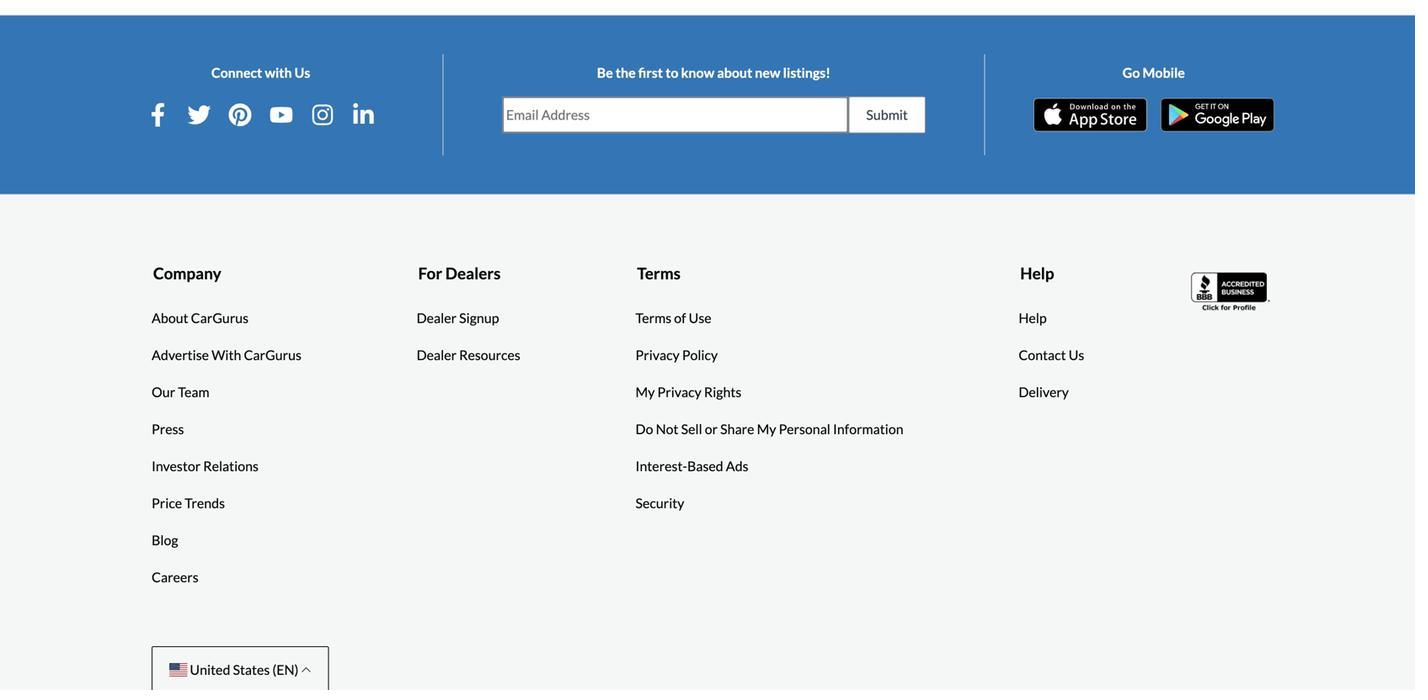 Task type: describe. For each thing, give the bounding box(es) containing it.
use
[[689, 310, 712, 327]]

0 vertical spatial help
[[1021, 264, 1055, 283]]

interest-
[[636, 458, 688, 475]]

rights
[[704, 384, 742, 401]]

dealers
[[446, 264, 501, 283]]

not
[[656, 421, 679, 438]]

about cargurus
[[152, 310, 249, 327]]

advertise with cargurus
[[152, 347, 302, 364]]

mobile
[[1143, 64, 1185, 81]]

to
[[666, 64, 679, 81]]

know
[[681, 64, 715, 81]]

new
[[755, 64, 781, 81]]

my privacy rights
[[636, 384, 742, 401]]

dealer for dealer resources
[[417, 347, 457, 364]]

facebook image
[[146, 103, 170, 127]]

signup
[[459, 310, 499, 327]]

privacy policy
[[636, 347, 718, 364]]

connect with us
[[211, 64, 310, 81]]

submit button
[[849, 96, 926, 134]]

submit
[[867, 107, 908, 123]]

be
[[597, 64, 613, 81]]

our
[[152, 384, 175, 401]]

blog
[[152, 533, 178, 549]]

terms for terms of use
[[636, 310, 672, 327]]

privacy inside privacy policy link
[[636, 347, 680, 364]]

about
[[152, 310, 188, 327]]

company
[[153, 264, 221, 283]]

my privacy rights link
[[636, 383, 742, 403]]

our team
[[152, 384, 209, 401]]

pinterest image
[[229, 103, 252, 127]]

with
[[265, 64, 292, 81]]

1 vertical spatial cargurus
[[244, 347, 302, 364]]

price
[[152, 495, 182, 512]]

policy
[[682, 347, 718, 364]]

press link
[[152, 420, 184, 440]]

about
[[717, 64, 753, 81]]

careers
[[152, 570, 199, 586]]

or
[[705, 421, 718, 438]]

blog link
[[152, 531, 178, 551]]

press
[[152, 421, 184, 438]]

based
[[688, 458, 724, 475]]

advertise with cargurus link
[[152, 346, 302, 366]]

delivery link
[[1019, 383, 1069, 403]]

go
[[1123, 64, 1140, 81]]

of
[[674, 310, 686, 327]]

information
[[833, 421, 904, 438]]

united states (en)
[[187, 662, 301, 679]]

investor relations link
[[152, 457, 259, 477]]

dealer for dealer signup
[[417, 310, 457, 327]]

twitter image
[[187, 103, 211, 127]]

click for the bbb business review of this auto listing service in cambridge ma image
[[1192, 271, 1272, 313]]

sell
[[681, 421, 702, 438]]

privacy policy link
[[636, 346, 718, 366]]

youtube image
[[270, 103, 293, 127]]

listings!
[[783, 64, 831, 81]]

interest-based ads
[[636, 458, 749, 475]]



Task type: vqa. For each thing, say whether or not it's contained in the screenshot.
the
yes



Task type: locate. For each thing, give the bounding box(es) containing it.
investor relations
[[152, 458, 259, 475]]

contact us
[[1019, 347, 1085, 364]]

terms up terms of use
[[637, 264, 681, 283]]

for dealers
[[418, 264, 501, 283]]

terms left of
[[636, 310, 672, 327]]

cargurus up with
[[191, 310, 249, 327]]

united
[[190, 662, 230, 679]]

privacy
[[636, 347, 680, 364], [658, 384, 702, 401]]

(en)
[[273, 662, 299, 679]]

delivery
[[1019, 384, 1069, 401]]

help
[[1021, 264, 1055, 283], [1019, 310, 1047, 327]]

terms of use
[[636, 310, 712, 327]]

0 vertical spatial us
[[295, 64, 310, 81]]

help up help link
[[1021, 264, 1055, 283]]

do not sell or share my personal information link
[[636, 420, 904, 440]]

us right the with
[[295, 64, 310, 81]]

dealer left signup
[[417, 310, 457, 327]]

personal
[[779, 421, 831, 438]]

dealer
[[417, 310, 457, 327], [417, 347, 457, 364]]

help up contact on the right bottom of page
[[1019, 310, 1047, 327]]

1 vertical spatial terms
[[636, 310, 672, 327]]

0 vertical spatial dealer
[[417, 310, 457, 327]]

Email Address email field
[[503, 97, 848, 133]]

with
[[212, 347, 241, 364]]

0 horizontal spatial us
[[295, 64, 310, 81]]

privacy down privacy policy link
[[658, 384, 702, 401]]

privacy down terms of use link
[[636, 347, 680, 364]]

my right the share
[[757, 421, 777, 438]]

terms for terms
[[637, 264, 681, 283]]

1 vertical spatial help
[[1019, 310, 1047, 327]]

security
[[636, 495, 685, 512]]

our team link
[[152, 383, 209, 403]]

states
[[233, 662, 270, 679]]

us image
[[169, 664, 187, 678]]

my up the do
[[636, 384, 655, 401]]

advertise
[[152, 347, 209, 364]]

first
[[639, 64, 663, 81]]

connect
[[211, 64, 262, 81]]

contact us link
[[1019, 346, 1085, 366]]

get it on google play image
[[1161, 98, 1275, 132]]

security link
[[636, 494, 685, 514]]

relations
[[203, 458, 259, 475]]

ads
[[726, 458, 749, 475]]

united states (en) button
[[152, 647, 329, 691]]

do not sell or share my personal information
[[636, 421, 904, 438]]

investor
[[152, 458, 201, 475]]

0 horizontal spatial my
[[636, 384, 655, 401]]

price trends
[[152, 495, 225, 512]]

us right contact on the right bottom of page
[[1069, 347, 1085, 364]]

download on the app store image
[[1034, 98, 1148, 132]]

1 vertical spatial privacy
[[658, 384, 702, 401]]

instagram image
[[311, 103, 334, 127]]

us inside contact us 'link'
[[1069, 347, 1085, 364]]

0 vertical spatial cargurus
[[191, 310, 249, 327]]

interest-based ads link
[[636, 457, 749, 477]]

cargurus right with
[[244, 347, 302, 364]]

the
[[616, 64, 636, 81]]

1 vertical spatial dealer
[[417, 347, 457, 364]]

dealer resources link
[[417, 346, 521, 366]]

privacy inside the my privacy rights "link"
[[658, 384, 702, 401]]

go mobile
[[1123, 64, 1185, 81]]

be the first to know about new listings!
[[597, 64, 831, 81]]

help link
[[1019, 308, 1047, 329]]

1 vertical spatial my
[[757, 421, 777, 438]]

1 vertical spatial us
[[1069, 347, 1085, 364]]

resources
[[459, 347, 521, 364]]

contact
[[1019, 347, 1066, 364]]

my inside "link"
[[636, 384, 655, 401]]

my
[[636, 384, 655, 401], [757, 421, 777, 438]]

terms
[[637, 264, 681, 283], [636, 310, 672, 327]]

dealer signup
[[417, 310, 499, 327]]

dealer signup link
[[417, 308, 499, 329]]

1 horizontal spatial us
[[1069, 347, 1085, 364]]

1 horizontal spatial my
[[757, 421, 777, 438]]

dealer resources
[[417, 347, 521, 364]]

linkedin image
[[352, 103, 375, 127]]

0 vertical spatial privacy
[[636, 347, 680, 364]]

us
[[295, 64, 310, 81], [1069, 347, 1085, 364]]

terms inside terms of use link
[[636, 310, 672, 327]]

1 dealer from the top
[[417, 310, 457, 327]]

trends
[[185, 495, 225, 512]]

0 vertical spatial terms
[[637, 264, 681, 283]]

careers link
[[152, 568, 199, 588]]

2 dealer from the top
[[417, 347, 457, 364]]

terms of use link
[[636, 308, 712, 329]]

share
[[721, 421, 755, 438]]

dealer down the dealer signup link
[[417, 347, 457, 364]]

do
[[636, 421, 653, 438]]

cargurus
[[191, 310, 249, 327], [244, 347, 302, 364]]

about cargurus link
[[152, 308, 249, 329]]

for
[[418, 264, 442, 283]]

0 vertical spatial my
[[636, 384, 655, 401]]

team
[[178, 384, 209, 401]]

price trends link
[[152, 494, 225, 514]]



